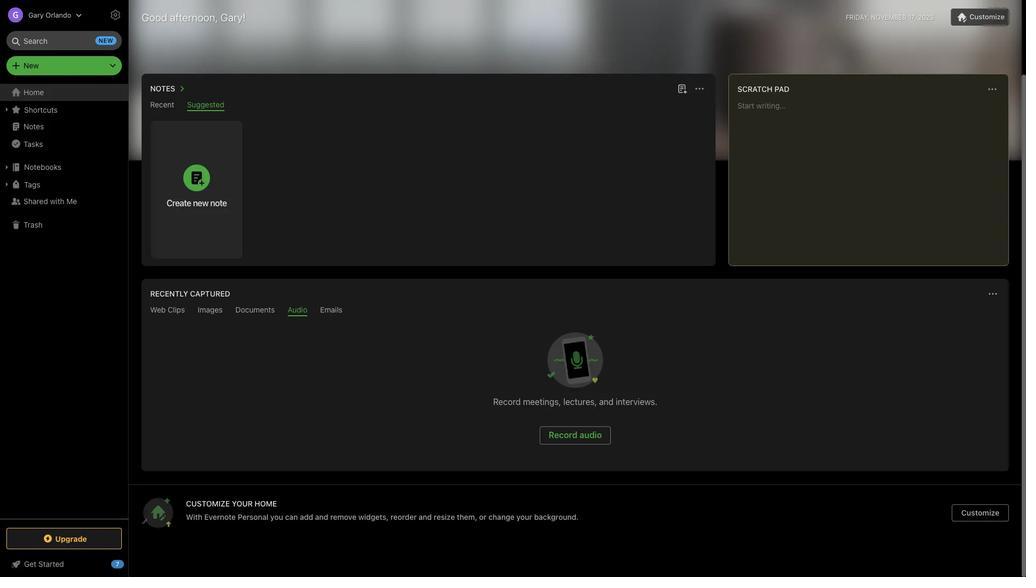 Task type: locate. For each thing, give the bounding box(es) containing it.
suggested tab
[[187, 100, 224, 111]]

notes inside tree
[[24, 122, 44, 131]]

1 vertical spatial tab list
[[144, 306, 1007, 317]]

customize button
[[951, 9, 1010, 26], [952, 505, 1010, 522]]

and
[[599, 397, 614, 407], [315, 513, 329, 522], [419, 513, 432, 522]]

and left resize
[[419, 513, 432, 522]]

documents
[[236, 306, 275, 314]]

gary
[[28, 11, 44, 19]]

home
[[255, 499, 277, 508]]

web clips tab
[[150, 306, 185, 317]]

recent tab
[[150, 100, 174, 111]]

1 horizontal spatial new
[[193, 198, 209, 208]]

tree
[[0, 84, 128, 519]]

1 tab list from the top
[[144, 100, 714, 111]]

upgrade
[[55, 535, 87, 543]]

audio tab
[[288, 306, 308, 317]]

1 horizontal spatial and
[[419, 513, 432, 522]]

1 horizontal spatial more actions image
[[987, 83, 999, 96]]

personal
[[238, 513, 269, 522]]

new
[[99, 37, 113, 44], [193, 198, 209, 208]]

tab list
[[144, 100, 714, 111], [144, 306, 1007, 317]]

tab list containing web clips
[[144, 306, 1007, 317]]

gary orlando
[[28, 11, 71, 19]]

add
[[300, 513, 313, 522]]

notes up tasks
[[24, 122, 44, 131]]

shortcuts
[[24, 105, 58, 114]]

17,
[[909, 13, 917, 21]]

scratch pad button
[[736, 83, 790, 96]]

suggested tab panel
[[142, 111, 716, 266]]

Start writing… text field
[[738, 101, 1009, 257]]

your
[[517, 513, 533, 522]]

and right add
[[315, 513, 329, 522]]

notes up recent at left
[[150, 84, 175, 93]]

More actions field
[[692, 81, 707, 96], [986, 82, 1000, 97], [986, 287, 1001, 302]]

remove
[[330, 513, 357, 522]]

1 vertical spatial new
[[193, 198, 209, 208]]

tasks
[[24, 139, 43, 148]]

meetings,
[[523, 397, 561, 407]]

and right lectures,
[[599, 397, 614, 407]]

shared with me link
[[0, 193, 128, 210]]

record inside button
[[549, 430, 578, 440]]

web clips
[[150, 306, 185, 314]]

resize
[[434, 513, 455, 522]]

started
[[38, 560, 64, 569]]

create
[[167, 198, 191, 208]]

new left note
[[193, 198, 209, 208]]

0 horizontal spatial record
[[493, 397, 521, 407]]

tab list for recently captured
[[144, 306, 1007, 317]]

expand notebooks image
[[3, 163, 11, 172]]

more actions image
[[694, 82, 706, 95], [987, 83, 999, 96]]

widgets,
[[359, 513, 389, 522]]

tab list containing recent
[[144, 100, 714, 111]]

new down settings image
[[99, 37, 113, 44]]

and inside audio tab panel
[[599, 397, 614, 407]]

notebooks
[[24, 163, 62, 172]]

0 horizontal spatial notes
[[24, 122, 44, 131]]

images tab
[[198, 306, 223, 317]]

note
[[210, 198, 227, 208]]

good afternoon, gary!
[[142, 11, 246, 23]]

1 horizontal spatial record
[[549, 430, 578, 440]]

november
[[872, 13, 907, 21]]

notes
[[150, 84, 175, 93], [24, 122, 44, 131]]

scratch pad
[[738, 85, 790, 94]]

notes link
[[0, 118, 128, 135]]

1 vertical spatial record
[[549, 430, 578, 440]]

record left the audio
[[549, 430, 578, 440]]

customize
[[970, 13, 1005, 21], [962, 509, 1000, 518]]

0 horizontal spatial new
[[99, 37, 113, 44]]

0 vertical spatial notes
[[150, 84, 175, 93]]

0 vertical spatial new
[[99, 37, 113, 44]]

trash link
[[0, 217, 128, 234]]

2 tab list from the top
[[144, 306, 1007, 317]]

upgrade button
[[6, 528, 122, 550]]

0 vertical spatial record
[[493, 397, 521, 407]]

home
[[24, 88, 44, 97]]

record
[[493, 397, 521, 407], [549, 430, 578, 440]]

recent
[[150, 100, 174, 109]]

0 vertical spatial customize
[[970, 13, 1005, 21]]

Help and Learning task checklist field
[[0, 556, 128, 573]]

documents tab
[[236, 306, 275, 317]]

notes inside button
[[150, 84, 175, 93]]

emails
[[320, 306, 343, 314]]

good
[[142, 11, 167, 23]]

trash
[[24, 221, 43, 229]]

new inside button
[[193, 198, 209, 208]]

more actions image inside field
[[987, 83, 999, 96]]

1 horizontal spatial notes
[[150, 84, 175, 93]]

0 vertical spatial tab list
[[144, 100, 714, 111]]

record left meetings,
[[493, 397, 521, 407]]

record for record audio
[[549, 430, 578, 440]]

shared with me
[[24, 197, 77, 206]]

with
[[186, 513, 202, 522]]

captured
[[190, 290, 230, 298]]

can
[[285, 513, 298, 522]]

you
[[270, 513, 283, 522]]

1 vertical spatial customize
[[962, 509, 1000, 518]]

reorder
[[391, 513, 417, 522]]

2 horizontal spatial and
[[599, 397, 614, 407]]

record audio button
[[540, 427, 611, 445]]

1 vertical spatial notes
[[24, 122, 44, 131]]

record audio
[[549, 430, 602, 440]]

gary!
[[221, 11, 246, 23]]

tags button
[[0, 176, 128, 193]]



Task type: vqa. For each thing, say whether or not it's contained in the screenshot.
More actions icon
yes



Task type: describe. For each thing, give the bounding box(es) containing it.
record for record meetings, lectures, and interviews.
[[493, 397, 521, 407]]

settings image
[[109, 9, 122, 21]]

scratch
[[738, 85, 773, 94]]

get
[[24, 560, 36, 569]]

shared
[[24, 197, 48, 206]]

notebooks link
[[0, 159, 128, 176]]

images
[[198, 306, 223, 314]]

tree containing home
[[0, 84, 128, 519]]

new inside search field
[[99, 37, 113, 44]]

interviews.
[[616, 397, 658, 407]]

create new note
[[167, 198, 227, 208]]

1 vertical spatial customize button
[[952, 505, 1010, 522]]

recently
[[150, 290, 188, 298]]

0 horizontal spatial more actions image
[[694, 82, 706, 95]]

clips
[[168, 306, 185, 314]]

customize your home with evernote personal you can add and remove widgets, reorder and resize them, or change your background.
[[186, 499, 579, 522]]

recently captured button
[[148, 288, 230, 301]]

orlando
[[46, 11, 71, 19]]

new
[[24, 61, 39, 70]]

friday, november 17, 2023
[[846, 13, 934, 21]]

tab list for notes
[[144, 100, 714, 111]]

tags
[[24, 180, 40, 189]]

audio
[[288, 306, 308, 314]]

expand tags image
[[3, 180, 11, 189]]

audio tab panel
[[142, 317, 1010, 472]]

pad
[[775, 85, 790, 94]]

with
[[50, 197, 64, 206]]

record meetings, lectures, and interviews.
[[493, 397, 658, 407]]

change
[[489, 513, 515, 522]]

your
[[232, 499, 253, 508]]

more actions field for recently captured
[[986, 287, 1001, 302]]

0 vertical spatial customize button
[[951, 9, 1010, 26]]

recently captured
[[150, 290, 230, 298]]

me
[[66, 197, 77, 206]]

home link
[[0, 84, 128, 101]]

lectures,
[[564, 397, 597, 407]]

shortcuts button
[[0, 101, 128, 118]]

afternoon,
[[170, 11, 218, 23]]

get started
[[24, 560, 64, 569]]

more actions field for scratch pad
[[986, 82, 1000, 97]]

audio
[[580, 430, 602, 440]]

create new note button
[[151, 121, 243, 259]]

customize
[[186, 499, 230, 508]]

0 horizontal spatial and
[[315, 513, 329, 522]]

web
[[150, 306, 166, 314]]

them,
[[457, 513, 478, 522]]

new search field
[[14, 31, 117, 50]]

more actions image
[[987, 288, 1000, 301]]

notes button
[[148, 82, 188, 95]]

Account field
[[0, 4, 82, 26]]

click to collapse image
[[124, 558, 132, 571]]

tasks button
[[0, 135, 128, 152]]

Search text field
[[14, 31, 114, 50]]

background.
[[534, 513, 579, 522]]

new button
[[6, 56, 122, 75]]

2023
[[919, 13, 934, 21]]

suggested
[[187, 100, 224, 109]]

emails tab
[[320, 306, 343, 317]]

evernote
[[204, 513, 236, 522]]

friday,
[[846, 13, 870, 21]]

or
[[479, 513, 487, 522]]

7
[[116, 561, 119, 568]]



